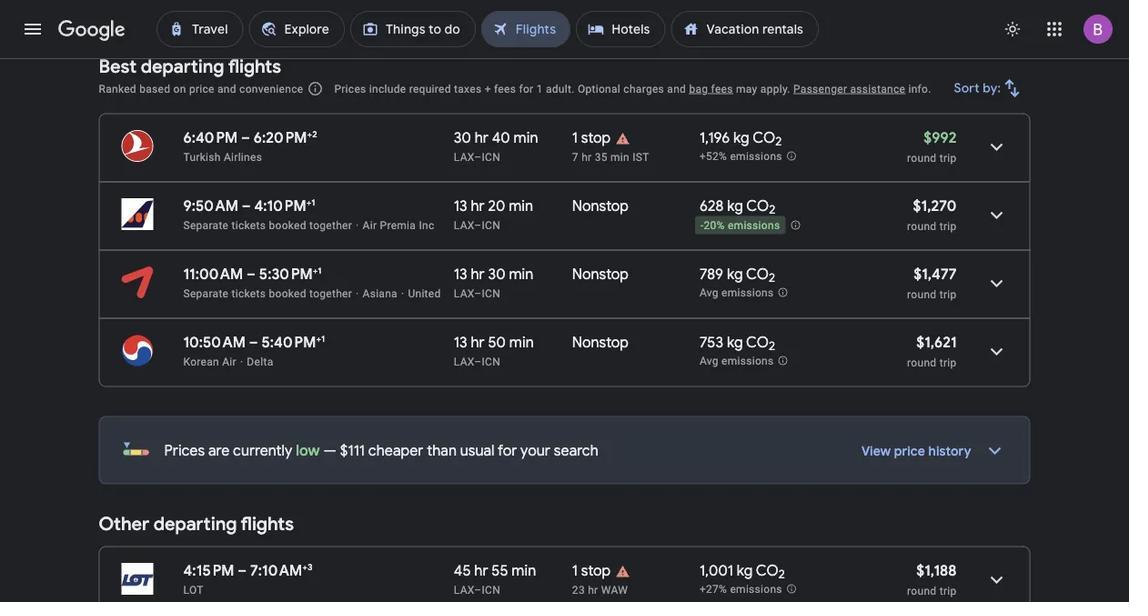 Task type: locate. For each thing, give the bounding box(es) containing it.
1 13 from the top
[[454, 197, 468, 215]]

flights
[[228, 55, 281, 78], [241, 513, 294, 536]]

– inside 13 hr 50 min lax – icn
[[475, 356, 482, 368]]

round for $1,621
[[908, 356, 937, 369]]

1 horizontal spatial 30
[[488, 265, 506, 284]]

1
[[537, 82, 543, 95], [573, 128, 578, 147], [312, 197, 315, 208], [318, 265, 322, 276], [321, 333, 325, 345], [573, 562, 578, 580]]

2 inside 789 kg co 2
[[769, 271, 776, 286]]

hr down 13 hr 20 min lax – icn on the left top
[[471, 265, 485, 284]]

leaves los angeles international airport at 9:50 am on tuesday, november 14 and arrives at incheon international airport at 4:10 pm on wednesday, november 15. element
[[183, 197, 315, 215]]

$1,621
[[917, 333, 957, 352]]

1 icn from the top
[[482, 151, 501, 163]]

hr inside 13 hr 50 min lax – icn
[[471, 333, 485, 352]]

kg for 1,196
[[734, 128, 750, 147]]

min right 55
[[512, 562, 537, 580]]

flight details. leaves los angeles international airport at 9:50 am on tuesday, november 14 and arrives at incheon international airport at 4:10 pm on wednesday, november 15. image
[[976, 193, 1019, 237]]

round down the $1,621
[[908, 356, 937, 369]]

co right 789
[[747, 265, 769, 284]]

 image
[[240, 356, 243, 368]]

1 stop flight. element up 23 hr waw
[[573, 562, 611, 583]]

628
[[700, 197, 724, 215]]

3 nonstop from the top
[[573, 333, 629, 352]]

other
[[99, 513, 149, 536]]

1,196 kg co 2
[[700, 128, 782, 150]]

1 vertical spatial tickets
[[232, 287, 266, 300]]

hr inside 13 hr 20 min lax – icn
[[471, 197, 485, 215]]

1 right 5:30 pm at the left top
[[318, 265, 322, 276]]

3 icn from the top
[[482, 287, 501, 300]]

1 stop up 23 hr waw
[[573, 562, 611, 580]]

9:50 am – 4:10 pm + 1
[[183, 197, 315, 215]]

2 inside 1,001 kg co 2
[[779, 567, 786, 583]]

2 for 1,001
[[779, 567, 786, 583]]

+ for 7:10 am
[[303, 562, 308, 573]]

0 vertical spatial for
[[519, 82, 534, 95]]

min right 50
[[510, 333, 534, 352]]

trip for $1,188
[[940, 585, 957, 598]]

departing up on in the top left of the page
[[141, 55, 224, 78]]

trip down 1477 us dollars text box
[[940, 288, 957, 301]]

bag
[[690, 82, 709, 95]]

co for 628
[[747, 197, 770, 215]]

co for 789
[[747, 265, 769, 284]]

$111
[[340, 442, 365, 460]]

3 round from the top
[[908, 288, 937, 301]]

1 horizontal spatial fees
[[712, 82, 734, 95]]

1 vertical spatial prices
[[164, 442, 205, 460]]

trip inside $1,477 round trip
[[940, 288, 957, 301]]

1 horizontal spatial and
[[668, 82, 687, 95]]

0 vertical spatial separate tickets booked together. this trip includes tickets from multiple airlines. missed connections may be protected by kiwi.com.. element
[[183, 219, 352, 232]]

5 lax from the top
[[454, 584, 475, 597]]

sort by:
[[955, 80, 1002, 97]]

co for 753
[[747, 333, 769, 352]]

icn for 40
[[482, 151, 501, 163]]

separate tickets booked together down "leaves los angeles international airport at 11:00 am on tuesday, november 14 and arrives at incheon international airport at 5:30 pm on wednesday, november 15." element
[[183, 287, 352, 300]]

1 1 stop flight. element from the top
[[573, 128, 611, 150]]

1 booked from the top
[[269, 219, 307, 232]]

co inside 1,196 kg co 2
[[753, 128, 776, 147]]

30 down 13 hr 20 min lax – icn on the left top
[[488, 265, 506, 284]]

1 vertical spatial booked
[[269, 287, 307, 300]]

1 vertical spatial for
[[498, 442, 517, 460]]

+ inside 6:40 pm – 6:20 pm + 2
[[307, 128, 313, 140]]

prices right learn more about ranking icon
[[335, 82, 367, 95]]

round
[[908, 152, 937, 164], [908, 220, 937, 233], [908, 288, 937, 301], [908, 356, 937, 369], [908, 585, 937, 598]]

kg for 628
[[728, 197, 744, 215]]

lax for 30 hr 40 min
[[454, 151, 475, 163]]

co right the 753
[[747, 333, 769, 352]]

trip down the $1,621
[[940, 356, 957, 369]]

13 for 13 hr 50 min
[[454, 333, 468, 352]]

0 vertical spatial 1 stop flight. element
[[573, 128, 611, 150]]

passenger
[[794, 82, 848, 95]]

11:00 am – 5:30 pm + 1
[[183, 265, 322, 284]]

1 inside 10:50 am – 5:40 pm + 1
[[321, 333, 325, 345]]

1 trip from the top
[[940, 152, 957, 164]]

4 trip from the top
[[940, 356, 957, 369]]

hr right 23 on the right
[[588, 584, 599, 597]]

co inside 628 kg co 2
[[747, 197, 770, 215]]

hr for 55
[[475, 562, 489, 580]]

round inside $1,270 round trip
[[908, 220, 937, 233]]

kg inside 628 kg co 2
[[728, 197, 744, 215]]

2 stop from the top
[[582, 562, 611, 580]]

0 vertical spatial stop
[[582, 128, 611, 147]]

2 inside '753 kg co 2'
[[769, 339, 776, 354]]

trip inside $1,188 round trip
[[940, 585, 957, 598]]

hr left 55
[[475, 562, 489, 580]]

nov 14 – 30
[[235, 3, 304, 20]]

0 vertical spatial separate tickets booked together
[[183, 219, 352, 232]]

1 1 stop from the top
[[573, 128, 611, 147]]

min down 13 hr 20 min lax – icn on the left top
[[509, 265, 534, 284]]

– inside 45 hr 55 min lax – icn
[[475, 584, 482, 597]]

lax right 'united'
[[454, 287, 475, 300]]

together down arrival time: 4:10 pm on  wednesday, november 15. text field
[[310, 219, 352, 232]]

13 for 13 hr 20 min
[[454, 197, 468, 215]]

icn inside 45 hr 55 min lax – icn
[[482, 584, 501, 597]]

booked
[[269, 219, 307, 232], [269, 287, 307, 300]]

booked down arrival time: 4:10 pm on  wednesday, november 15. text field
[[269, 219, 307, 232]]

1 separate from the top
[[183, 219, 229, 232]]

icn down 55
[[482, 584, 501, 597]]

round inside $992 round trip
[[908, 152, 937, 164]]

Arrival time: 6:20 PM on  Thursday, November 16. text field
[[254, 128, 318, 147]]

tickets down "leaves los angeles international airport at 11:00 am on tuesday, november 14 and arrives at incheon international airport at 5:30 pm on wednesday, november 15." element
[[232, 287, 266, 300]]

trip for $1,477
[[940, 288, 957, 301]]

1 horizontal spatial price
[[895, 444, 926, 460]]

0 vertical spatial flights
[[228, 55, 281, 78]]

avg down the 753
[[700, 355, 719, 368]]

hr right the 7
[[582, 151, 592, 163]]

and down best departing flights
[[218, 82, 237, 95]]

7
[[573, 151, 579, 163]]

1 vertical spatial avg
[[700, 355, 719, 368]]

leaves los angeles international airport at 10:50 am on tuesday, november 14 and arrives at incheon international airport at 5:40 pm on wednesday, november 15. element
[[183, 333, 325, 352]]

icn
[[482, 151, 501, 163], [482, 219, 501, 232], [482, 287, 501, 300], [482, 356, 501, 368], [482, 584, 501, 597]]

learn more about tracked prices image
[[208, 3, 224, 20]]

price right view
[[895, 444, 926, 460]]

5:30 pm
[[259, 265, 313, 284]]

1 vertical spatial departing
[[154, 513, 237, 536]]

2
[[313, 128, 318, 140], [776, 134, 782, 150], [770, 202, 776, 218], [769, 271, 776, 286], [769, 339, 776, 354], [779, 567, 786, 583]]

emissions for 789
[[722, 287, 774, 300]]

1 stop from the top
[[582, 128, 611, 147]]

kg up +27% emissions
[[737, 562, 753, 580]]

trip down the $1,270
[[940, 220, 957, 233]]

6:40 pm – 6:20 pm + 2
[[183, 128, 318, 147]]

leaves los angeles international airport at 6:40 pm on tuesday, november 14 and arrives at incheon international airport at 6:20 pm on thursday, november 16. element
[[183, 128, 318, 147]]

0 vertical spatial prices
[[335, 82, 367, 95]]

2 separate tickets booked together. this trip includes tickets from multiple airlines. missed connections may be protected by kiwi.com.. element from the top
[[183, 287, 352, 300]]

hr inside 30 hr 40 min lax – icn
[[475, 128, 489, 147]]

nonstop
[[573, 197, 629, 215], [573, 265, 629, 284], [573, 333, 629, 352]]

13 left 20
[[454, 197, 468, 215]]

2 up +52% emissions
[[776, 134, 782, 150]]

1 lax from the top
[[454, 151, 475, 163]]

sort
[[955, 80, 981, 97]]

1 separate tickets booked together. this trip includes tickets from multiple airlines. missed connections may be protected by kiwi.com.. element from the top
[[183, 219, 352, 232]]

kg up -20% emissions
[[728, 197, 744, 215]]

separate down 9:50 am
[[183, 219, 229, 232]]

1 right "4:10 pm"
[[312, 197, 315, 208]]

co inside '753 kg co 2'
[[747, 333, 769, 352]]

lax down total duration 30 hr 40 min. element
[[454, 151, 475, 163]]

min right 35
[[611, 151, 630, 163]]

Arrival time: 4:10 PM on  Wednesday, November 15. text field
[[254, 197, 315, 215]]

30 left 40
[[454, 128, 472, 147]]

0 vertical spatial 13
[[454, 197, 468, 215]]

air down 10:50 am
[[222, 356, 237, 368]]

1 vertical spatial nonstop flight. element
[[573, 265, 629, 286]]

0 horizontal spatial prices
[[164, 442, 205, 460]]

20
[[488, 197, 506, 215]]

separate tickets booked together down "4:10 pm"
[[183, 219, 352, 232]]

1 horizontal spatial for
[[519, 82, 534, 95]]

– down total duration 30 hr 40 min. element
[[475, 151, 482, 163]]

+ inside 10:50 am – 5:40 pm + 1
[[316, 333, 321, 345]]

separate tickets booked together for 4:10 pm
[[183, 219, 352, 232]]

– inside 13 hr 20 min lax – icn
[[475, 219, 482, 232]]

flight details. leaves los angeles international airport at 10:50 am on tuesday, november 14 and arrives at incheon international airport at 5:40 pm on wednesday, november 15. image
[[976, 330, 1019, 374]]

air premia inc
[[363, 219, 435, 232]]

kg inside 789 kg co 2
[[727, 265, 743, 284]]

1 vertical spatial stop
[[582, 562, 611, 580]]

co inside 789 kg co 2
[[747, 265, 769, 284]]

united
[[408, 287, 441, 300]]

separate tickets booked together. this trip includes tickets from multiple airlines. missed connections may be protected by kiwi.com.. element down "4:10 pm"
[[183, 219, 352, 232]]

round down $992
[[908, 152, 937, 164]]

2 inside 628 kg co 2
[[770, 202, 776, 218]]

min for 55
[[512, 562, 537, 580]]

min inside 30 hr 40 min lax – icn
[[514, 128, 539, 147]]

icn inside 13 hr 20 min lax – icn
[[482, 219, 501, 232]]

7:10 am
[[250, 562, 303, 580]]

+
[[485, 82, 491, 95], [307, 128, 313, 140], [307, 197, 312, 208], [313, 265, 318, 276], [316, 333, 321, 345], [303, 562, 308, 573]]

0 vertical spatial separate
[[183, 219, 229, 232]]

departing up 4:15 pm text box on the bottom left of page
[[154, 513, 237, 536]]

layover (1 of 1) is a 23 hr overnight layover at warsaw chopin airport in warsaw. element
[[573, 583, 691, 598]]

turkish airlines
[[183, 151, 262, 163]]

1 vertical spatial 30
[[488, 265, 506, 284]]

bag fees button
[[690, 82, 734, 95]]

fees right taxes
[[494, 82, 516, 95]]

hr left 50
[[471, 333, 485, 352]]

2 icn from the top
[[482, 219, 501, 232]]

2 nonstop from the top
[[573, 265, 629, 284]]

emissions down 1,001 kg co 2
[[731, 584, 783, 597]]

for
[[519, 82, 534, 95], [498, 442, 517, 460]]

13 hr 20 min lax – icn
[[454, 197, 534, 232]]

7 hr 35 min ist
[[573, 151, 650, 163]]

kg inside 1,001 kg co 2
[[737, 562, 753, 580]]

1 vertical spatial avg emissions
[[700, 355, 774, 368]]

round inside $1,621 round trip
[[908, 356, 937, 369]]

$1,477 round trip
[[908, 265, 957, 301]]

trip inside $1,621 round trip
[[940, 356, 957, 369]]

icn inside 30 hr 40 min lax – icn
[[482, 151, 501, 163]]

flights up 7:10 am
[[241, 513, 294, 536]]

– down the total duration 45 hr 55 min. element
[[475, 584, 482, 597]]

round inside $1,477 round trip
[[908, 288, 937, 301]]

emissions down 1,196 kg co 2
[[731, 150, 783, 163]]

1 stop for 45 hr 55 min
[[573, 562, 611, 580]]

air left the premia at the left top
[[363, 219, 377, 232]]

trip inside $1,270 round trip
[[940, 220, 957, 233]]

trip down $1,188 text field
[[940, 585, 957, 598]]

prices for prices are currently low — $111 cheaper than usual for your search
[[164, 442, 205, 460]]

lax inside 30 hr 40 min lax – icn
[[454, 151, 475, 163]]

0 horizontal spatial for
[[498, 442, 517, 460]]

together
[[310, 219, 352, 232], [310, 287, 352, 300]]

min inside 13 hr 50 min lax – icn
[[510, 333, 534, 352]]

2 vertical spatial nonstop
[[573, 333, 629, 352]]

hr for 35
[[582, 151, 592, 163]]

hr for waw
[[588, 584, 599, 597]]

co inside 1,001 kg co 2
[[757, 562, 779, 580]]

fees
[[494, 82, 516, 95], [712, 82, 734, 95]]

hr for 20
[[471, 197, 485, 215]]

4 icn from the top
[[482, 356, 501, 368]]

tickets down 9:50 am – 4:10 pm + 1
[[232, 219, 266, 232]]

1188 US dollars text field
[[917, 562, 957, 580]]

avg emissions down 789 kg co 2
[[700, 287, 774, 300]]

departing for other
[[154, 513, 237, 536]]

best departing flights
[[99, 55, 281, 78]]

1 nonstop flight. element from the top
[[573, 197, 629, 218]]

round down $1,188 text field
[[908, 585, 937, 598]]

and left bag
[[668, 82, 687, 95]]

5 trip from the top
[[940, 585, 957, 598]]

trip for $1,621
[[940, 356, 957, 369]]

lax right inc
[[454, 219, 475, 232]]

assistance
[[851, 82, 906, 95]]

0 vertical spatial 1 stop
[[573, 128, 611, 147]]

lax inside 13 hr 20 min lax – icn
[[454, 219, 475, 232]]

for left your
[[498, 442, 517, 460]]

round down the $1,270
[[908, 220, 937, 233]]

usual
[[461, 442, 495, 460]]

lax inside '13 hr 30 min lax – icn'
[[454, 287, 475, 300]]

1 vertical spatial 1 stop
[[573, 562, 611, 580]]

kg for 789
[[727, 265, 743, 284]]

icn for 55
[[482, 584, 501, 597]]

kg for 753
[[727, 333, 743, 352]]

round for $1,188
[[908, 585, 937, 598]]

icn down "total duration 13 hr 30 min." element
[[482, 287, 501, 300]]

1 vertical spatial nonstop
[[573, 265, 629, 284]]

lax for 13 hr 20 min
[[454, 219, 475, 232]]

$1,621 round trip
[[908, 333, 957, 369]]

separate tickets booked together
[[183, 219, 352, 232], [183, 287, 352, 300]]

2 13 from the top
[[454, 265, 468, 284]]

– inside '13 hr 30 min lax – icn'
[[475, 287, 482, 300]]

flights up convenience
[[228, 55, 281, 78]]

2 lax from the top
[[454, 219, 475, 232]]

Arrival time: 5:30 PM on  Wednesday, November 15. text field
[[259, 265, 322, 284]]

separate down 11:00 am text box
[[183, 287, 229, 300]]

55
[[492, 562, 509, 580]]

1 stop up 35
[[573, 128, 611, 147]]

2 tickets from the top
[[232, 287, 266, 300]]

1 horizontal spatial prices
[[335, 82, 367, 95]]

+ inside 11:00 am – 5:30 pm + 1
[[313, 265, 318, 276]]

0 vertical spatial air
[[363, 219, 377, 232]]

1 stop flight. element for 30 hr 40 min
[[573, 128, 611, 150]]

13 inside 13 hr 50 min lax – icn
[[454, 333, 468, 352]]

price
[[189, 82, 215, 95], [895, 444, 926, 460]]

hr left 20
[[471, 197, 485, 215]]

1 up 23 on the right
[[573, 562, 578, 580]]

lax inside 13 hr 50 min lax – icn
[[454, 356, 475, 368]]

+ inside 4:15 pm – 7:10 am + 3
[[303, 562, 308, 573]]

1 stop flight. element up 35
[[573, 128, 611, 150]]

1 vertical spatial price
[[895, 444, 926, 460]]

premia
[[380, 219, 416, 232]]

10:50 am
[[183, 333, 246, 352]]

min inside '13 hr 30 min lax – icn'
[[509, 265, 534, 284]]

1 vertical spatial 13
[[454, 265, 468, 284]]

2 avg emissions from the top
[[700, 355, 774, 368]]

2 vertical spatial 13
[[454, 333, 468, 352]]

2 together from the top
[[310, 287, 352, 300]]

2 separate from the top
[[183, 287, 229, 300]]

1 vertical spatial separate tickets booked together. this trip includes tickets from multiple airlines. missed connections may be protected by kiwi.com.. element
[[183, 287, 352, 300]]

find the best price region
[[99, 0, 1031, 41]]

Departure time: 4:15 PM. text field
[[183, 562, 234, 580]]

trip for $1,270
[[940, 220, 957, 233]]

co for 1,196
[[753, 128, 776, 147]]

nonstop flight. element
[[573, 197, 629, 218], [573, 265, 629, 286], [573, 333, 629, 355]]

2 fees from the left
[[712, 82, 734, 95]]

2 vertical spatial nonstop flight. element
[[573, 333, 629, 355]]

hr inside '13 hr 30 min lax – icn'
[[471, 265, 485, 284]]

0 horizontal spatial fees
[[494, 82, 516, 95]]

korean
[[183, 356, 219, 368]]

asiana
[[363, 287, 398, 300]]

round inside $1,188 round trip
[[908, 585, 937, 598]]

0 vertical spatial together
[[310, 219, 352, 232]]

nonstop for 13 hr 50 min
[[573, 333, 629, 352]]

0 vertical spatial nonstop flight. element
[[573, 197, 629, 218]]

0 horizontal spatial air
[[222, 356, 237, 368]]

booked down 5:30 pm at the left top
[[269, 287, 307, 300]]

30
[[454, 128, 472, 147], [488, 265, 506, 284]]

history
[[929, 444, 972, 460]]

trip down $992
[[940, 152, 957, 164]]

0 vertical spatial tickets
[[232, 219, 266, 232]]

0 horizontal spatial price
[[189, 82, 215, 95]]

avg down 789
[[700, 287, 719, 300]]

13 inside '13 hr 30 min lax – icn'
[[454, 265, 468, 284]]

track
[[130, 3, 163, 20]]

min inside 13 hr 20 min lax – icn
[[509, 197, 534, 215]]

4 lax from the top
[[454, 356, 475, 368]]

0 vertical spatial nonstop
[[573, 197, 629, 215]]

1 nonstop from the top
[[573, 197, 629, 215]]

emissions down 789 kg co 2
[[722, 287, 774, 300]]

4:10 pm
[[254, 197, 307, 215]]

icn down 20
[[482, 219, 501, 232]]

13 left 50
[[454, 333, 468, 352]]

+ for 4:10 pm
[[307, 197, 312, 208]]

13 inside 13 hr 20 min lax – icn
[[454, 197, 468, 215]]

nonstop for 13 hr 20 min
[[573, 197, 629, 215]]

1 separate tickets booked together from the top
[[183, 219, 352, 232]]

co up +27% emissions
[[757, 562, 779, 580]]

flight details. leaves los angeles international airport at 11:00 am on tuesday, november 14 and arrives at incheon international airport at 5:30 pm on wednesday, november 15. image
[[976, 262, 1019, 305]]

icn inside 13 hr 50 min lax – icn
[[482, 356, 501, 368]]

1 vertical spatial separate tickets booked together
[[183, 287, 352, 300]]

+ inside 9:50 am – 4:10 pm + 1
[[307, 197, 312, 208]]

1,196
[[700, 128, 730, 147]]

round for $1,477
[[908, 288, 937, 301]]

icn down 50
[[482, 356, 501, 368]]

$1,270 round trip
[[908, 197, 957, 233]]

trip for $992
[[940, 152, 957, 164]]

emissions down 628 kg co 2
[[728, 220, 781, 232]]

0 vertical spatial booked
[[269, 219, 307, 232]]

lax inside 45 hr 55 min lax – icn
[[454, 584, 475, 597]]

–
[[241, 128, 250, 147], [475, 151, 482, 163], [242, 197, 251, 215], [475, 219, 482, 232], [247, 265, 256, 284], [475, 287, 482, 300], [249, 333, 258, 352], [475, 356, 482, 368], [238, 562, 247, 580], [475, 584, 482, 597]]

2 avg from the top
[[700, 355, 719, 368]]

icn for 30
[[482, 287, 501, 300]]

prices
[[166, 3, 204, 20]]

hr for 50
[[471, 333, 485, 352]]

kg right the 753
[[727, 333, 743, 352]]

2 up +27% emissions
[[779, 567, 786, 583]]

5 round from the top
[[908, 585, 937, 598]]

4 round from the top
[[908, 356, 937, 369]]

1 vertical spatial 1 stop flight. element
[[573, 562, 611, 583]]

round down 1477 us dollars text box
[[908, 288, 937, 301]]

1 vertical spatial flights
[[241, 513, 294, 536]]

icn inside '13 hr 30 min lax – icn'
[[482, 287, 501, 300]]

 image
[[401, 287, 405, 300]]

1 round from the top
[[908, 152, 937, 164]]

0 vertical spatial departing
[[141, 55, 224, 78]]

separate tickets booked together. this trip includes tickets from multiple airlines. missed connections may be protected by kiwi.com.. element for 4:10 pm
[[183, 219, 352, 232]]

2 round from the top
[[908, 220, 937, 233]]

30 inside '13 hr 30 min lax – icn'
[[488, 265, 506, 284]]

+ for 5:30 pm
[[313, 265, 318, 276]]

+ for 6:20 pm
[[307, 128, 313, 140]]

graph
[[978, 2, 1013, 18]]

628 kg co 2
[[700, 197, 776, 218]]

$992
[[924, 128, 957, 147]]

min inside 45 hr 55 min lax – icn
[[512, 562, 537, 580]]

0 vertical spatial avg
[[700, 287, 719, 300]]

2 inside 1,196 kg co 2
[[776, 134, 782, 150]]

3 lax from the top
[[454, 287, 475, 300]]

3 13 from the top
[[454, 333, 468, 352]]

2 right 789
[[769, 271, 776, 286]]

– up delta
[[249, 333, 258, 352]]

co up -20% emissions
[[747, 197, 770, 215]]

kg inside '753 kg co 2'
[[727, 333, 743, 352]]

separate tickets booked together. this trip includes tickets from multiple airlines. missed connections may be protected by kiwi.com.. element
[[183, 219, 352, 232], [183, 287, 352, 300]]

kg inside 1,196 kg co 2
[[734, 128, 750, 147]]

together for 4:10 pm
[[310, 219, 352, 232]]

lax down the total duration 13 hr 50 min. element on the bottom of the page
[[454, 356, 475, 368]]

– down "total duration 13 hr 30 min." element
[[475, 287, 482, 300]]

avg for 753
[[700, 355, 719, 368]]

low
[[296, 442, 320, 460]]

lax down the "45" on the left of the page
[[454, 584, 475, 597]]

stop up 35
[[582, 128, 611, 147]]

1 right "5:40 pm"
[[321, 333, 325, 345]]

kg right 789
[[727, 265, 743, 284]]

2 booked from the top
[[269, 287, 307, 300]]

2 right the 753
[[769, 339, 776, 354]]

1 vertical spatial together
[[310, 287, 352, 300]]

3 nonstop flight. element from the top
[[573, 333, 629, 355]]

track prices
[[130, 3, 204, 20]]

stop up 23 hr waw
[[582, 562, 611, 580]]

1 avg from the top
[[700, 287, 719, 300]]

1 stop flight. element
[[573, 128, 611, 150], [573, 562, 611, 583]]

min right 20
[[509, 197, 534, 215]]

taxes
[[454, 82, 482, 95]]

Departure time: 11:00 AM. text field
[[183, 265, 243, 284]]

2 1 stop from the top
[[573, 562, 611, 580]]

1621 US dollars text field
[[917, 333, 957, 352]]

based
[[139, 82, 171, 95]]

2 separate tickets booked together from the top
[[183, 287, 352, 300]]

0 horizontal spatial 30
[[454, 128, 472, 147]]

1 together from the top
[[310, 219, 352, 232]]

nonstop flight. element for 13 hr 50 min
[[573, 333, 629, 355]]

hr inside 45 hr 55 min lax – icn
[[475, 562, 489, 580]]

convenience
[[240, 82, 304, 95]]

hr for 30
[[471, 265, 485, 284]]

0 vertical spatial avg emissions
[[700, 287, 774, 300]]

lax for 13 hr 50 min
[[454, 356, 475, 368]]

any dates
[[383, 3, 444, 20]]

flight details. leaves los angeles international airport at 6:40 pm on tuesday, november 14 and arrives at incheon international airport at 6:20 pm on thursday, november 16. image
[[976, 125, 1019, 169]]

trip inside $992 round trip
[[940, 152, 957, 164]]

1 vertical spatial separate
[[183, 287, 229, 300]]

lax
[[454, 151, 475, 163], [454, 219, 475, 232], [454, 287, 475, 300], [454, 356, 475, 368], [454, 584, 475, 597]]

2 1 stop flight. element from the top
[[573, 562, 611, 583]]

co
[[753, 128, 776, 147], [747, 197, 770, 215], [747, 265, 769, 284], [747, 333, 769, 352], [757, 562, 779, 580]]

avg emissions for 789
[[700, 287, 774, 300]]

2 trip from the top
[[940, 220, 957, 233]]

1 avg emissions from the top
[[700, 287, 774, 300]]

min right 40
[[514, 128, 539, 147]]

13 down 13 hr 20 min lax – icn on the left top
[[454, 265, 468, 284]]

booked for 5:30 pm
[[269, 287, 307, 300]]

5 icn from the top
[[482, 584, 501, 597]]

kg up +52% emissions
[[734, 128, 750, 147]]

1 tickets from the top
[[232, 219, 266, 232]]

40
[[492, 128, 511, 147]]

prices
[[335, 82, 367, 95], [164, 442, 205, 460]]

1 horizontal spatial air
[[363, 219, 377, 232]]

airlines
[[224, 151, 262, 163]]

0 vertical spatial 30
[[454, 128, 472, 147]]

together down arrival time: 5:30 pm on  wednesday, november 15. text box
[[310, 287, 352, 300]]

0 horizontal spatial and
[[218, 82, 237, 95]]

trip
[[940, 152, 957, 164], [940, 220, 957, 233], [940, 288, 957, 301], [940, 356, 957, 369], [940, 585, 957, 598]]

emissions for 753
[[722, 355, 774, 368]]

3 trip from the top
[[940, 288, 957, 301]]

co up +52% emissions
[[753, 128, 776, 147]]

2 nonstop flight. element from the top
[[573, 265, 629, 286]]



Task type: describe. For each thing, give the bounding box(es) containing it.
2 for 1,196
[[776, 134, 782, 150]]

2 inside 6:40 pm – 6:20 pm + 2
[[313, 128, 318, 140]]

flights for best departing flights
[[228, 55, 281, 78]]

date grid button
[[770, 0, 888, 26]]

6:20 pm
[[254, 128, 307, 147]]

separate for 9:50 am
[[183, 219, 229, 232]]

—
[[324, 442, 337, 460]]

$1,188
[[917, 562, 957, 580]]

30 hr 40 min lax – icn
[[454, 128, 539, 163]]

on
[[173, 82, 186, 95]]

4:15 pm
[[183, 562, 234, 580]]

view price history image
[[974, 429, 1018, 473]]

789
[[700, 265, 724, 284]]

Arrival time: 7:10 AM on  Friday, November 17. text field
[[250, 562, 313, 580]]

learn more about ranking image
[[307, 81, 324, 97]]

– inside 30 hr 40 min lax – icn
[[475, 151, 482, 163]]

20%
[[704, 220, 725, 232]]

currently
[[233, 442, 293, 460]]

icn for 50
[[482, 356, 501, 368]]

2 for 753
[[769, 339, 776, 354]]

tickets for 11:00 am
[[232, 287, 266, 300]]

co for 1,001
[[757, 562, 779, 580]]

lot
[[183, 584, 204, 597]]

change appearance image
[[992, 7, 1035, 51]]

-20% emissions
[[701, 220, 781, 232]]

min for 35
[[611, 151, 630, 163]]

prices for prices include required taxes + fees for 1 adult. optional charges and bag fees may apply. passenger assistance
[[335, 82, 367, 95]]

turkish
[[183, 151, 221, 163]]

your
[[521, 442, 551, 460]]

total duration 30 hr 40 min. element
[[454, 128, 573, 150]]

min for 30
[[509, 265, 534, 284]]

– left "4:10 pm"
[[242, 197, 251, 215]]

1 inside 11:00 am – 5:30 pm + 1
[[318, 265, 322, 276]]

50
[[488, 333, 506, 352]]

35
[[595, 151, 608, 163]]

1 inside 9:50 am – 4:10 pm + 1
[[312, 197, 315, 208]]

992 US dollars text field
[[924, 128, 957, 147]]

together for 5:30 pm
[[310, 287, 352, 300]]

14 – 30
[[263, 3, 304, 20]]

1 stop for 30 hr 40 min
[[573, 128, 611, 147]]

total duration 13 hr 30 min. element
[[454, 265, 573, 286]]

leaves los angeles international airport at 4:15 pm on tuesday, november 14 and arrives at incheon international airport at 7:10 am on friday, november 17. element
[[183, 562, 313, 580]]

Departure time: 9:50 AM. text field
[[183, 197, 238, 215]]

icn for 20
[[482, 219, 501, 232]]

$1,477
[[914, 265, 957, 284]]

lax for 13 hr 30 min
[[454, 287, 475, 300]]

date grid
[[817, 2, 873, 18]]

separate for 11:00 am
[[183, 287, 229, 300]]

grid
[[849, 2, 873, 18]]

+52% emissions
[[700, 150, 783, 163]]

emissions for 1,196
[[731, 150, 783, 163]]

are
[[208, 442, 230, 460]]

nonstop flight. element for 13 hr 20 min
[[573, 197, 629, 218]]

ist
[[633, 151, 650, 163]]

flight details. leaves los angeles international airport at 4:15 pm on tuesday, november 14 and arrives at incheon international airport at 7:10 am on friday, november 17. image
[[976, 559, 1019, 602]]

– up airlines
[[241, 128, 250, 147]]

total duration 13 hr 20 min. element
[[454, 197, 573, 218]]

1 left adult.
[[537, 82, 543, 95]]

waw
[[602, 584, 628, 597]]

1270 US dollars text field
[[914, 197, 957, 215]]

total duration 13 hr 50 min. element
[[454, 333, 573, 355]]

inc
[[419, 219, 435, 232]]

price graph button
[[896, 0, 1028, 26]]

Departure time: 6:40 PM. text field
[[183, 128, 238, 147]]

13 hr 30 min lax – icn
[[454, 265, 534, 300]]

23 hr waw
[[573, 584, 628, 597]]

nonstop flight. element for 13 hr 30 min
[[573, 265, 629, 286]]

1 stop flight. element for 45 hr 55 min
[[573, 562, 611, 583]]

1,001 kg co 2
[[700, 562, 786, 583]]

emissions for 1,001
[[731, 584, 783, 597]]

nov
[[235, 3, 259, 20]]

leaves los angeles international airport at 11:00 am on tuesday, november 14 and arrives at incheon international airport at 5:30 pm on wednesday, november 15. element
[[183, 265, 322, 284]]

total duration 45 hr 55 min. element
[[454, 562, 573, 583]]

kg for 1,001
[[737, 562, 753, 580]]

layover (1 of 1) is a 7 hr 35 min overnight layover at istanbul airport in i̇stanbul. element
[[573, 150, 691, 164]]

11:00 am
[[183, 265, 243, 284]]

13 for 13 hr 30 min
[[454, 265, 468, 284]]

1 fees from the left
[[494, 82, 516, 95]]

$1,188 round trip
[[908, 562, 957, 598]]

$1,270
[[914, 197, 957, 215]]

2 for 789
[[769, 271, 776, 286]]

2 and from the left
[[668, 82, 687, 95]]

flights for other departing flights
[[241, 513, 294, 536]]

23
[[573, 584, 585, 597]]

date
[[817, 2, 846, 18]]

than
[[427, 442, 457, 460]]

cheaper
[[369, 442, 424, 460]]

passenger assistance button
[[794, 82, 906, 95]]

round for $1,270
[[908, 220, 937, 233]]

booked for 4:10 pm
[[269, 219, 307, 232]]

13 hr 50 min lax – icn
[[454, 333, 534, 368]]

stop for 45 hr 55 min
[[582, 562, 611, 580]]

45 hr 55 min lax – icn
[[454, 562, 537, 597]]

– left 5:30 pm at the left top
[[247, 265, 256, 284]]

price
[[944, 2, 974, 18]]

1 up the 7
[[573, 128, 578, 147]]

avg emissions for 753
[[700, 355, 774, 368]]

30 inside 30 hr 40 min lax – icn
[[454, 128, 472, 147]]

prices include required taxes + fees for 1 adult. optional charges and bag fees may apply. passenger assistance
[[335, 82, 906, 95]]

other departing flights
[[99, 513, 294, 536]]

1477 US dollars text field
[[914, 265, 957, 284]]

1,001
[[700, 562, 734, 580]]

753 kg co 2
[[700, 333, 776, 354]]

view price history
[[862, 444, 972, 460]]

stop for 30 hr 40 min
[[582, 128, 611, 147]]

6:40 pm
[[183, 128, 238, 147]]

charges
[[624, 82, 665, 95]]

5:40 pm
[[262, 333, 316, 352]]

korean air
[[183, 356, 237, 368]]

min for 20
[[509, 197, 534, 215]]

by:
[[984, 80, 1002, 97]]

may
[[737, 82, 758, 95]]

any
[[383, 3, 407, 20]]

price graph
[[944, 2, 1013, 18]]

1 vertical spatial air
[[222, 356, 237, 368]]

separate tickets booked together for 5:30 pm
[[183, 287, 352, 300]]

0 vertical spatial price
[[189, 82, 215, 95]]

min for 50
[[510, 333, 534, 352]]

best
[[99, 55, 137, 78]]

Arrival time: 5:40 PM on  Wednesday, November 15. text field
[[262, 333, 325, 352]]

Departure time: 10:50 AM. text field
[[183, 333, 246, 352]]

lax for 45 hr 55 min
[[454, 584, 475, 597]]

+27% emissions
[[700, 584, 783, 597]]

separate tickets booked together. this trip includes tickets from multiple airlines. missed connections may be protected by kiwi.com.. element for 5:30 pm
[[183, 287, 352, 300]]

departing for best
[[141, 55, 224, 78]]

ranked based on price and convenience
[[99, 82, 304, 95]]

round for $992
[[908, 152, 937, 164]]

789 kg co 2
[[700, 265, 776, 286]]

+ for 5:40 pm
[[316, 333, 321, 345]]

753
[[700, 333, 724, 352]]

search
[[554, 442, 599, 460]]

hr for 40
[[475, 128, 489, 147]]

tickets for 9:50 am
[[232, 219, 266, 232]]

min for 40
[[514, 128, 539, 147]]

adult.
[[546, 82, 575, 95]]

ranked
[[99, 82, 137, 95]]

nonstop for 13 hr 30 min
[[573, 265, 629, 284]]

45
[[454, 562, 471, 580]]

10:50 am – 5:40 pm + 1
[[183, 333, 325, 352]]

avg for 789
[[700, 287, 719, 300]]

main menu image
[[22, 18, 44, 40]]

9:50 am
[[183, 197, 238, 215]]

+27%
[[700, 584, 728, 597]]

-
[[701, 220, 704, 232]]

1 and from the left
[[218, 82, 237, 95]]

– right 4:15 pm
[[238, 562, 247, 580]]

2 for 628
[[770, 202, 776, 218]]

include
[[369, 82, 406, 95]]



Task type: vqa. For each thing, say whether or not it's contained in the screenshot.
2 in the 628 kg CO 2
yes



